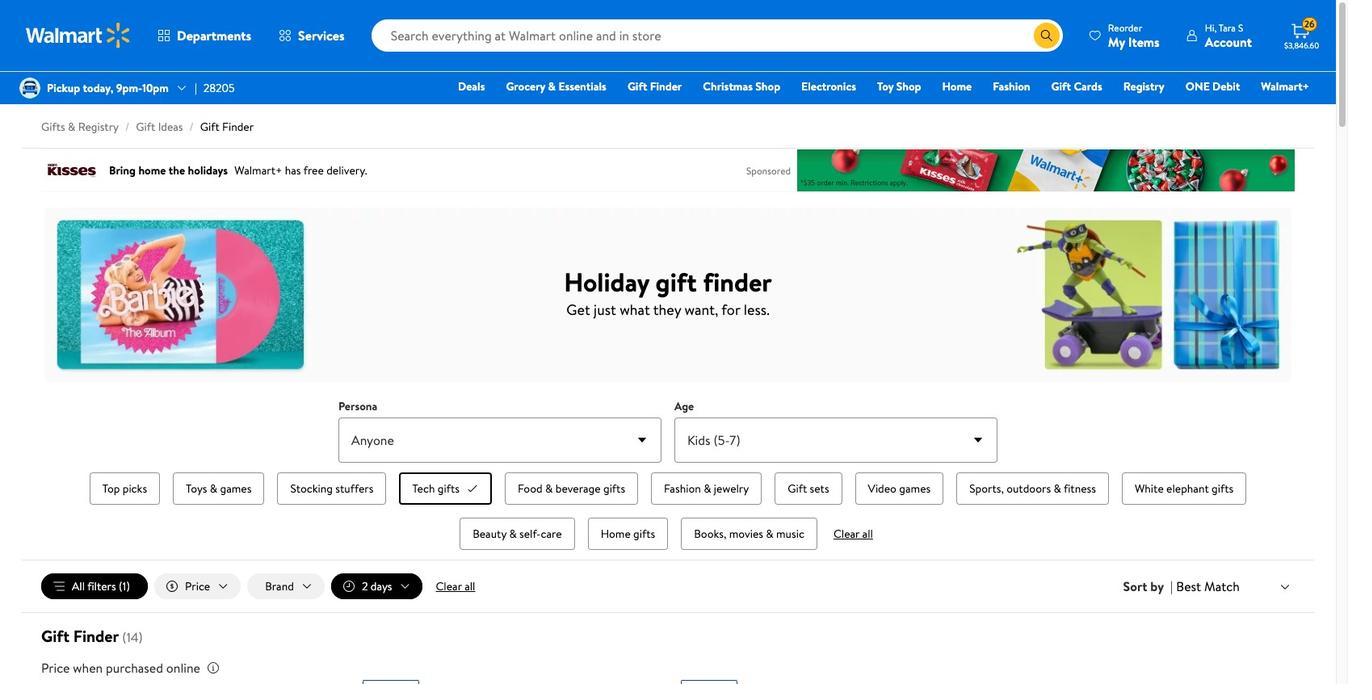 Task type: vqa. For each thing, say whether or not it's contained in the screenshot.
Sort By |
yes



Task type: locate. For each thing, give the bounding box(es) containing it.
1 horizontal spatial shop
[[897, 78, 922, 95]]

0 horizontal spatial all
[[465, 579, 476, 595]]

games inside toys & games button
[[220, 481, 252, 497]]

1 vertical spatial |
[[1171, 578, 1174, 596]]

top
[[102, 481, 120, 497]]

sets
[[810, 481, 830, 497]]

price right (1)
[[185, 579, 210, 595]]

1 horizontal spatial clear all
[[834, 526, 874, 542]]

gifts & registry / gift ideas / gift finder
[[41, 119, 254, 135]]

gift sets list item
[[772, 470, 846, 508]]

all inside clear all button
[[465, 579, 476, 595]]

home inside home gifts button
[[601, 526, 631, 542]]

shop right christmas
[[756, 78, 781, 95]]

| right by
[[1171, 578, 1174, 596]]

finder inside gift finder link
[[650, 78, 682, 95]]

gift down all filters (1) button
[[41, 626, 69, 648]]

clear
[[834, 526, 860, 542], [436, 579, 462, 595]]

price left 'when'
[[41, 660, 70, 677]]

1 shop from the left
[[756, 78, 781, 95]]

fashion & jewelry list item
[[648, 470, 766, 508]]

1 vertical spatial gift finder link
[[200, 119, 254, 135]]

toys & games list item
[[170, 470, 268, 508]]

best match
[[1177, 578, 1241, 596]]

clear inside list item
[[834, 526, 860, 542]]

gift left cards
[[1052, 78, 1072, 95]]

match
[[1205, 578, 1241, 596]]

clear all
[[834, 526, 874, 542], [436, 579, 476, 595]]

1 horizontal spatial finder
[[222, 119, 254, 135]]

home link
[[936, 78, 980, 95]]

purchased
[[106, 660, 163, 677]]

& right grocery
[[548, 78, 556, 95]]

clear all down video
[[834, 526, 874, 542]]

white
[[1136, 481, 1164, 497]]

0 vertical spatial |
[[195, 80, 197, 96]]

2 vertical spatial finder
[[73, 626, 119, 648]]

picks
[[123, 481, 147, 497]]

fashion right 'home' link
[[993, 78, 1031, 95]]

& inside the books, movies & music button
[[767, 526, 774, 542]]

&
[[548, 78, 556, 95], [68, 119, 75, 135], [210, 481, 218, 497], [546, 481, 553, 497], [704, 481, 712, 497], [1054, 481, 1062, 497], [510, 526, 517, 542], [767, 526, 774, 542]]

gift for gift cards
[[1052, 78, 1072, 95]]

1 horizontal spatial /
[[190, 119, 194, 135]]

1 vertical spatial clear
[[436, 579, 462, 595]]

pickup
[[47, 80, 80, 96]]

home down the food & beverage gifts button
[[601, 526, 631, 542]]

& inside fashion & jewelry button
[[704, 481, 712, 497]]

& left self- on the left of the page
[[510, 526, 517, 542]]

sort
[[1124, 578, 1148, 596]]

finder
[[704, 264, 772, 299]]

games right the toys
[[220, 481, 252, 497]]

1 horizontal spatial all
[[863, 526, 874, 542]]

fashion for fashion & jewelry
[[664, 481, 701, 497]]

all
[[72, 579, 85, 595]]

2 / from the left
[[190, 119, 194, 135]]

today,
[[83, 80, 114, 96]]

& inside grocery & essentials link
[[548, 78, 556, 95]]

0 horizontal spatial fashion
[[664, 481, 701, 497]]

0 horizontal spatial clear all
[[436, 579, 476, 595]]

gifts inside 'button'
[[438, 481, 460, 497]]

games right video
[[900, 481, 931, 497]]

video games button
[[856, 473, 944, 505]]

0 horizontal spatial registry
[[78, 119, 119, 135]]

0 horizontal spatial home
[[601, 526, 631, 542]]

/
[[125, 119, 130, 135], [190, 119, 194, 135]]

& right the toys
[[210, 481, 218, 497]]

& left music
[[767, 526, 774, 542]]

my
[[1109, 33, 1126, 51]]

books, movies & music list item
[[678, 515, 821, 554]]

0 horizontal spatial price
[[41, 660, 70, 677]]

0 horizontal spatial games
[[220, 481, 252, 497]]

0 horizontal spatial |
[[195, 80, 197, 96]]

1 horizontal spatial gift finder link
[[621, 78, 690, 95]]

/ right ideas
[[190, 119, 194, 135]]

just
[[594, 299, 617, 320]]

0 horizontal spatial clear
[[436, 579, 462, 595]]

0 horizontal spatial gift finder link
[[200, 119, 254, 135]]

home gifts
[[601, 526, 656, 542]]

top picks
[[102, 481, 147, 497]]

28205
[[203, 80, 235, 96]]

1 horizontal spatial home
[[943, 78, 972, 95]]

& inside the food & beverage gifts button
[[546, 481, 553, 497]]

group containing top picks
[[80, 470, 1257, 554]]

hi,
[[1206, 21, 1217, 34]]

clear all for clear all button to the left
[[436, 579, 476, 595]]

2 shop from the left
[[897, 78, 922, 95]]

price when purchased online
[[41, 660, 200, 677]]

account
[[1206, 33, 1253, 51]]

shop
[[756, 78, 781, 95], [897, 78, 922, 95]]

1 horizontal spatial registry
[[1124, 78, 1165, 95]]

fashion for fashion
[[993, 78, 1031, 95]]

& inside toys & games button
[[210, 481, 218, 497]]

all filters (1) button
[[41, 574, 148, 600]]

gifts
[[438, 481, 460, 497], [604, 481, 626, 497], [1212, 481, 1234, 497], [634, 526, 656, 542]]

what
[[620, 299, 650, 320]]

1 vertical spatial clear all
[[436, 579, 476, 595]]

2 horizontal spatial finder
[[650, 78, 682, 95]]

beauty
[[473, 526, 507, 542]]

(1)
[[119, 579, 130, 595]]

 image
[[19, 78, 40, 99]]

registry down items
[[1124, 78, 1165, 95]]

& inside beauty & self-care button
[[510, 526, 517, 542]]

& left "jewelry"
[[704, 481, 712, 497]]

& right gifts
[[68, 119, 75, 135]]

clear right days
[[436, 579, 462, 595]]

gift finder link
[[621, 78, 690, 95], [200, 119, 254, 135]]

essentials
[[559, 78, 607, 95]]

clear all inside button
[[436, 579, 476, 595]]

finder for gift finder
[[650, 78, 682, 95]]

less.
[[744, 299, 770, 320]]

clear all button down beauty
[[430, 574, 482, 600]]

all for clear all button to the left
[[465, 579, 476, 595]]

1 horizontal spatial price
[[185, 579, 210, 595]]

gift
[[628, 78, 648, 95], [1052, 78, 1072, 95], [136, 119, 155, 135], [200, 119, 220, 135], [788, 481, 808, 497], [41, 626, 69, 648]]

filters
[[87, 579, 116, 595]]

reorder my items
[[1109, 21, 1160, 51]]

| left 28205
[[195, 80, 197, 96]]

home left the fashion link
[[943, 78, 972, 95]]

home gifts button
[[588, 518, 669, 550]]

Walmart Site-Wide search field
[[372, 19, 1064, 52]]

1 games from the left
[[220, 481, 252, 497]]

0 vertical spatial clear all button
[[828, 526, 880, 542]]

price for price
[[185, 579, 210, 595]]

gift for gift sets
[[788, 481, 808, 497]]

& right food
[[546, 481, 553, 497]]

clear right music
[[834, 526, 860, 542]]

finder
[[650, 78, 682, 95], [222, 119, 254, 135], [73, 626, 119, 648]]

0 vertical spatial all
[[863, 526, 874, 542]]

1 vertical spatial registry
[[78, 119, 119, 135]]

all inside clear all list item
[[863, 526, 874, 542]]

1 vertical spatial price
[[41, 660, 70, 677]]

gift for gift finder
[[628, 78, 648, 95]]

gift right essentials
[[628, 78, 648, 95]]

all
[[863, 526, 874, 542], [465, 579, 476, 595]]

1 horizontal spatial clear all button
[[828, 526, 880, 542]]

/ left the gift ideas link
[[125, 119, 130, 135]]

0 vertical spatial home
[[943, 78, 972, 95]]

& for beauty & self-care
[[510, 526, 517, 542]]

one debit
[[1186, 78, 1241, 95]]

clear all down beauty
[[436, 579, 476, 595]]

fitness
[[1064, 481, 1097, 497]]

gift finder link right essentials
[[621, 78, 690, 95]]

clear all button down video
[[828, 526, 880, 542]]

1 vertical spatial home
[[601, 526, 631, 542]]

registry down today,
[[78, 119, 119, 135]]

online
[[166, 660, 200, 677]]

legal information image
[[207, 662, 220, 675]]

1 horizontal spatial fashion
[[993, 78, 1031, 95]]

tech
[[413, 481, 435, 497]]

gift finder link down 28205
[[200, 119, 254, 135]]

all for clear all button to the right
[[863, 526, 874, 542]]

clear inside button
[[436, 579, 462, 595]]

finder down 28205
[[222, 119, 254, 135]]

clear all inside list item
[[834, 526, 874, 542]]

fashion inside button
[[664, 481, 701, 497]]

0 vertical spatial finder
[[650, 78, 682, 95]]

holiday gift finder image
[[44, 207, 1292, 383]]

gifts right 'elephant'
[[1212, 481, 1234, 497]]

0 horizontal spatial finder
[[73, 626, 119, 648]]

price inside dropdown button
[[185, 579, 210, 595]]

0 vertical spatial clear all
[[834, 526, 874, 542]]

1 horizontal spatial games
[[900, 481, 931, 497]]

0 horizontal spatial /
[[125, 119, 130, 135]]

& left fitness
[[1054, 481, 1062, 497]]

gift left sets
[[788, 481, 808, 497]]

0 horizontal spatial shop
[[756, 78, 781, 95]]

sports, outdoors & fitness list item
[[954, 470, 1113, 508]]

gift finder (14)
[[41, 626, 143, 648]]

gift ideas link
[[136, 119, 183, 135]]

finder up 'when'
[[73, 626, 119, 648]]

registry
[[1124, 78, 1165, 95], [78, 119, 119, 135]]

1 vertical spatial clear all button
[[430, 574, 482, 600]]

gifts
[[41, 119, 65, 135]]

shop right the 'toy'
[[897, 78, 922, 95]]

games
[[220, 481, 252, 497], [900, 481, 931, 497]]

s
[[1239, 21, 1244, 34]]

self-
[[520, 526, 541, 542]]

0 vertical spatial price
[[185, 579, 210, 595]]

one
[[1186, 78, 1211, 95]]

1 vertical spatial fashion
[[664, 481, 701, 497]]

departments button
[[144, 16, 265, 55]]

price for price when purchased online
[[41, 660, 70, 677]]

gifts right tech
[[438, 481, 460, 497]]

fashion left "jewelry"
[[664, 481, 701, 497]]

gift inside button
[[788, 481, 808, 497]]

outdoors
[[1007, 481, 1052, 497]]

all down beauty
[[465, 579, 476, 595]]

finder left christmas
[[650, 78, 682, 95]]

1 horizontal spatial clear
[[834, 526, 860, 542]]

1 vertical spatial all
[[465, 579, 476, 595]]

food & beverage gifts button
[[505, 473, 639, 505]]

2 games from the left
[[900, 481, 931, 497]]

0 vertical spatial clear
[[834, 526, 860, 542]]

0 vertical spatial fashion
[[993, 78, 1031, 95]]

all down video
[[863, 526, 874, 542]]

2
[[362, 579, 368, 595]]

$3,846.60
[[1285, 40, 1320, 51]]

beauty & self-care
[[473, 526, 562, 542]]

1 horizontal spatial |
[[1171, 578, 1174, 596]]

christmas shop
[[703, 78, 781, 95]]

food & beverage gifts list item
[[502, 470, 642, 508]]

white elephant gifts button
[[1123, 473, 1247, 505]]

toy shop link
[[870, 78, 929, 95]]

deals
[[458, 78, 485, 95]]

days
[[371, 579, 392, 595]]

sort by |
[[1124, 578, 1174, 596]]

group
[[80, 470, 1257, 554]]



Task type: describe. For each thing, give the bounding box(es) containing it.
registry link
[[1117, 78, 1173, 95]]

& for food & beverage gifts
[[546, 481, 553, 497]]

clear all list item
[[828, 515, 880, 554]]

walmart image
[[26, 23, 131, 48]]

holiday gift finder get just what they want, for less.
[[564, 264, 772, 320]]

walmart+ link
[[1255, 78, 1317, 95]]

stocking stuffers
[[290, 481, 374, 497]]

get
[[567, 299, 591, 320]]

0 vertical spatial gift finder link
[[621, 78, 690, 95]]

top picks list item
[[86, 470, 163, 508]]

gift for gift finder (14)
[[41, 626, 69, 648]]

& inside sports, outdoors & fitness button
[[1054, 481, 1062, 497]]

gifts up sort and filter section element
[[634, 526, 656, 542]]

pickup today, 9pm-10pm
[[47, 80, 169, 96]]

want,
[[685, 299, 719, 320]]

& for fashion & jewelry
[[704, 481, 712, 497]]

tech gifts list item
[[396, 470, 495, 508]]

(14)
[[122, 629, 143, 647]]

christmas
[[703, 78, 753, 95]]

they
[[654, 299, 682, 320]]

gifts right beverage
[[604, 481, 626, 497]]

1 vertical spatial finder
[[222, 119, 254, 135]]

stocking stuffers list item
[[274, 470, 390, 508]]

deals link
[[451, 78, 493, 95]]

electronics
[[802, 78, 857, 95]]

stocking stuffers button
[[278, 473, 387, 505]]

for
[[722, 299, 741, 320]]

| inside sort and filter section element
[[1171, 578, 1174, 596]]

persona
[[339, 398, 378, 415]]

departments
[[177, 27, 251, 44]]

gift cards link
[[1045, 78, 1110, 95]]

home for home gifts
[[601, 526, 631, 542]]

gifts inside list item
[[1212, 481, 1234, 497]]

one debit link
[[1179, 78, 1248, 95]]

care
[[541, 526, 562, 542]]

& for grocery & essentials
[[548, 78, 556, 95]]

items
[[1129, 33, 1160, 51]]

tech gifts button
[[400, 473, 492, 505]]

finder for gift finder (14)
[[73, 626, 119, 648]]

sort and filter section element
[[22, 561, 1315, 613]]

toy shop
[[878, 78, 922, 95]]

0 horizontal spatial clear all button
[[430, 574, 482, 600]]

beauty & self-care list item
[[457, 515, 578, 554]]

brand
[[265, 579, 294, 595]]

sports, outdoors & fitness button
[[957, 473, 1110, 505]]

shop for christmas shop
[[756, 78, 781, 95]]

fashion & jewelry button
[[652, 473, 762, 505]]

0 vertical spatial registry
[[1124, 78, 1165, 95]]

books, movies & music button
[[682, 518, 818, 550]]

food
[[518, 481, 543, 497]]

1 / from the left
[[125, 119, 130, 135]]

gift sets button
[[775, 473, 843, 505]]

walmart+
[[1262, 78, 1310, 95]]

sports, outdoors & fitness
[[970, 481, 1097, 497]]

games inside video games button
[[900, 481, 931, 497]]

when
[[73, 660, 103, 677]]

grocery & essentials link
[[499, 78, 614, 95]]

ideas
[[158, 119, 183, 135]]

movies
[[730, 526, 764, 542]]

books,
[[694, 526, 727, 542]]

hi, tara s account
[[1206, 21, 1253, 51]]

sponsored
[[747, 164, 791, 177]]

services
[[298, 27, 345, 44]]

video
[[869, 481, 897, 497]]

gift cards
[[1052, 78, 1103, 95]]

2 days
[[362, 579, 392, 595]]

& for toys & games
[[210, 481, 218, 497]]

music
[[777, 526, 805, 542]]

all filters (1)
[[72, 579, 130, 595]]

clear for clear all button to the left
[[436, 579, 462, 595]]

beauty & self-care button
[[460, 518, 575, 550]]

white elephant gifts list item
[[1119, 470, 1251, 508]]

food & beverage gifts
[[518, 481, 626, 497]]

gift left ideas
[[136, 119, 155, 135]]

& for gifts & registry / gift ideas / gift finder
[[68, 119, 75, 135]]

gift
[[656, 264, 697, 299]]

gift finder
[[628, 78, 682, 95]]

jewelry
[[714, 481, 749, 497]]

gifts & registry link
[[41, 119, 119, 135]]

home for home
[[943, 78, 972, 95]]

electronics link
[[795, 78, 864, 95]]

price button
[[154, 574, 241, 600]]

video games list item
[[852, 470, 947, 508]]

clear all for clear all button to the right
[[834, 526, 874, 542]]

26
[[1305, 17, 1316, 31]]

gift down | 28205
[[200, 119, 220, 135]]

toys & games
[[186, 481, 252, 497]]

top picks button
[[90, 473, 160, 505]]

2 days button
[[331, 574, 423, 600]]

sports,
[[970, 481, 1004, 497]]

search icon image
[[1041, 29, 1054, 42]]

Search search field
[[372, 19, 1064, 52]]

fashion link
[[986, 78, 1038, 95]]

best match button
[[1174, 576, 1296, 598]]

stuffers
[[336, 481, 374, 497]]

shop for toy shop
[[897, 78, 922, 95]]

beverage
[[556, 481, 601, 497]]

debit
[[1213, 78, 1241, 95]]

| 28205
[[195, 80, 235, 96]]

grocery & essentials
[[506, 78, 607, 95]]

10pm
[[142, 80, 169, 96]]

reorder
[[1109, 21, 1143, 34]]

9pm-
[[116, 80, 142, 96]]

clear for clear all button to the right
[[834, 526, 860, 542]]

video games
[[869, 481, 931, 497]]

gift sets
[[788, 481, 830, 497]]

home gifts list item
[[585, 515, 672, 554]]



